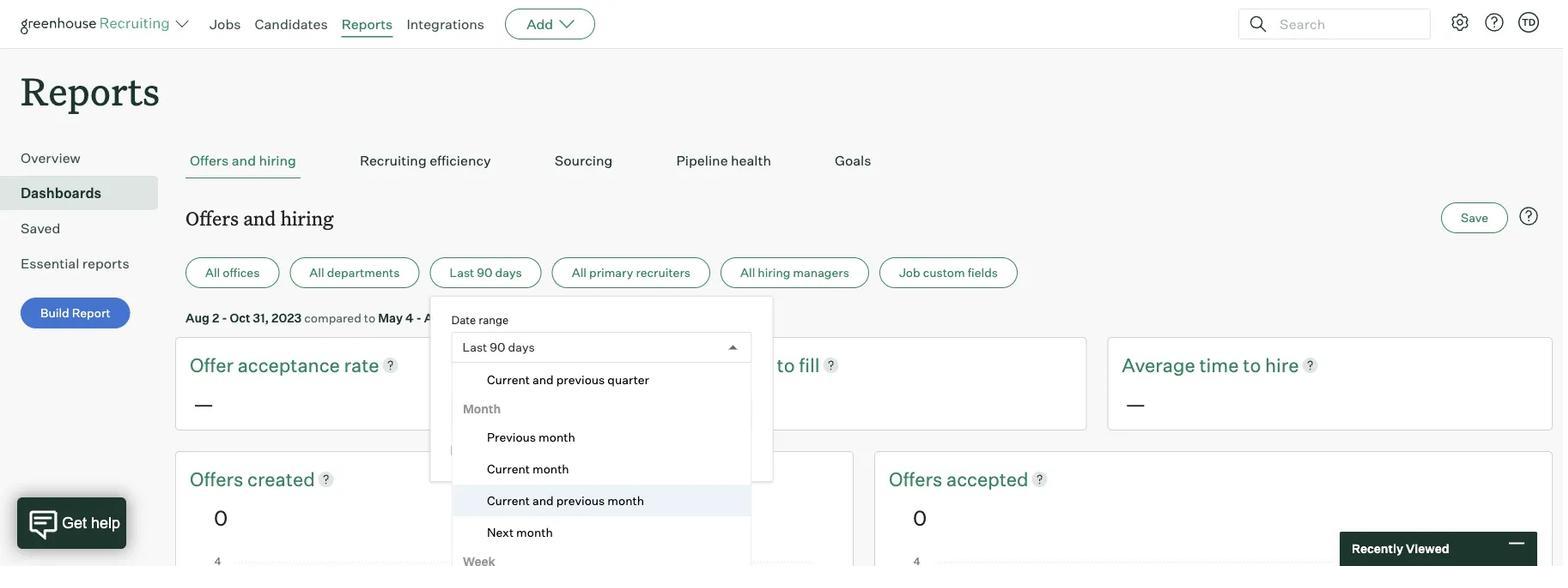 Task type: locate. For each thing, give the bounding box(es) containing it.
—
[[193, 391, 214, 417], [1125, 391, 1146, 417]]

average link
[[656, 352, 733, 379], [1122, 352, 1199, 379]]

tab list
[[186, 144, 1542, 179]]

time link left hire link at the bottom right of the page
[[1199, 352, 1243, 379]]

1 vertical spatial last
[[462, 340, 487, 355]]

to up current month
[[521, 445, 532, 460]]

0 horizontal spatial average
[[656, 354, 729, 377]]

departments
[[327, 266, 400, 281]]

current down range
[[486, 341, 529, 356]]

aug left 1, on the bottom
[[424, 311, 448, 326]]

td button
[[1518, 12, 1539, 33]]

2 average from the left
[[1122, 354, 1195, 377]]

last down date range
[[462, 340, 487, 355]]

1 horizontal spatial quarter
[[607, 373, 649, 388]]

month for current month
[[532, 462, 569, 477]]

days down range
[[508, 340, 535, 355]]

previous up current month
[[535, 445, 583, 460]]

0 horizontal spatial 2023
[[271, 311, 302, 326]]

0 horizontal spatial average time to
[[656, 354, 799, 377]]

2 current from the top
[[486, 373, 529, 388]]

essential reports link
[[21, 254, 151, 274]]

date
[[480, 379, 503, 393], [633, 379, 657, 393]]

report
[[72, 306, 111, 321]]

build
[[40, 306, 69, 321]]

to
[[364, 311, 375, 326], [777, 354, 795, 377], [1243, 354, 1261, 377], [521, 445, 532, 460]]

1 horizontal spatial aug
[[424, 311, 448, 326]]

to left hire
[[1243, 354, 1261, 377]]

1 — from the left
[[193, 391, 214, 417]]

time
[[733, 354, 773, 377], [1199, 354, 1239, 377], [586, 445, 611, 460]]

recently viewed
[[1352, 542, 1449, 557]]

to link for hire
[[1243, 352, 1265, 379]]

- right 4
[[416, 311, 422, 326]]

3 current from the top
[[486, 462, 529, 477]]

days
[[495, 266, 522, 281], [508, 340, 535, 355]]

date right end on the bottom left of the page
[[633, 379, 657, 393]]

1 horizontal spatial average link
[[1122, 352, 1199, 379]]

0 vertical spatial last
[[450, 266, 474, 281]]

to link
[[777, 352, 799, 379], [1243, 352, 1265, 379]]

start date
[[451, 379, 503, 393]]

0 horizontal spatial xychart image
[[214, 558, 815, 567]]

1 vertical spatial 90
[[490, 340, 505, 355]]

recruiting efficiency button
[[355, 144, 495, 179]]

current for current and previous month
[[486, 494, 529, 509]]

previous
[[486, 430, 536, 445]]

1 horizontal spatial time
[[733, 354, 773, 377]]

0 horizontal spatial quarter
[[532, 341, 574, 356]]

pipeline
[[676, 152, 728, 169]]

2 average link from the left
[[1122, 352, 1199, 379]]

1 horizontal spatial -
[[416, 311, 422, 326]]

previous down compare to previous time period
[[556, 494, 604, 509]]

reports down greenhouse recruiting image
[[21, 65, 160, 116]]

0 vertical spatial offers and hiring
[[190, 152, 296, 169]]

offer acceptance
[[190, 354, 344, 377]]

1 0 from the left
[[214, 505, 228, 531]]

created link
[[247, 466, 315, 493]]

time link
[[733, 352, 777, 379], [1199, 352, 1243, 379]]

0 horizontal spatial date
[[480, 379, 503, 393]]

date up month
[[480, 379, 503, 393]]

reports right candidates link at the top
[[342, 15, 393, 33]]

offers link for created
[[190, 466, 247, 493]]

2 horizontal spatial time
[[1199, 354, 1239, 377]]

1 average link from the left
[[656, 352, 733, 379]]

current down compare
[[486, 462, 529, 477]]

pipeline health
[[676, 152, 771, 169]]

2023 right 1, on the bottom
[[462, 311, 492, 326]]

all primary recruiters button
[[552, 258, 710, 289]]

1 vertical spatial previous
[[535, 445, 583, 460]]

end date
[[610, 379, 657, 393]]

2 to link from the left
[[1243, 352, 1265, 379]]

1 average time to from the left
[[656, 354, 799, 377]]

all primary recruiters
[[572, 266, 691, 281]]

0
[[214, 505, 228, 531], [913, 505, 927, 531]]

month right "next"
[[516, 525, 552, 540]]

to left may
[[364, 311, 375, 326]]

save button
[[1441, 203, 1508, 234]]

sourcing button
[[550, 144, 617, 179]]

0 vertical spatial previous
[[556, 373, 604, 388]]

time left period
[[586, 445, 611, 460]]

jobs
[[210, 15, 241, 33]]

previous left end on the bottom left of the page
[[556, 373, 604, 388]]

dashboards
[[21, 185, 101, 202]]

0 vertical spatial 90
[[477, 266, 493, 281]]

time left hire
[[1199, 354, 1239, 377]]

2023 right 31,
[[271, 311, 302, 326]]

2 — from the left
[[1125, 391, 1146, 417]]

date
[[451, 313, 476, 327]]

last 90 days down range
[[462, 340, 535, 355]]

1 horizontal spatial —
[[1125, 391, 1146, 417]]

1 aug from the left
[[186, 311, 210, 326]]

0 vertical spatial days
[[495, 266, 522, 281]]

1 current from the top
[[486, 341, 529, 356]]

90 down range
[[490, 340, 505, 355]]

2023
[[271, 311, 302, 326], [462, 311, 492, 326]]

build report button
[[21, 298, 130, 329]]

1 vertical spatial days
[[508, 340, 535, 355]]

2 offers link from the left
[[889, 466, 946, 493]]

compare
[[467, 445, 518, 460]]

offers and hiring
[[190, 152, 296, 169], [186, 205, 334, 231]]

current quarter
[[486, 341, 574, 356]]

date range
[[451, 313, 509, 327]]

1 - from the left
[[222, 311, 227, 326]]

1 date from the left
[[480, 379, 503, 393]]

current up "next"
[[486, 494, 529, 509]]

1 horizontal spatial offers link
[[889, 466, 946, 493]]

month down compare to previous time period
[[532, 462, 569, 477]]

quarter up period
[[607, 373, 649, 388]]

add button
[[505, 9, 595, 40]]

time link left fill 'link'
[[733, 352, 777, 379]]

0 horizontal spatial 0
[[214, 505, 228, 531]]

0 horizontal spatial aug
[[186, 311, 210, 326]]

period
[[614, 445, 650, 460]]

0 vertical spatial last 90 days
[[450, 266, 522, 281]]

overview link
[[21, 148, 151, 168]]

2 date from the left
[[633, 379, 657, 393]]

1 horizontal spatial average time to
[[1122, 354, 1265, 377]]

0 horizontal spatial offers link
[[190, 466, 247, 493]]

aug 2 - oct 31, 2023 compared to may 4 - aug 1, 2023
[[186, 311, 492, 326]]

1 all from the left
[[205, 266, 220, 281]]

0 horizontal spatial time
[[586, 445, 611, 460]]

3 all from the left
[[572, 266, 587, 281]]

last up 1, on the bottom
[[450, 266, 474, 281]]

time left fill
[[733, 354, 773, 377]]

aug left 2
[[186, 311, 210, 326]]

2 0 from the left
[[913, 505, 927, 531]]

month up current month
[[538, 430, 575, 445]]

2 - from the left
[[416, 311, 422, 326]]

offer link
[[190, 352, 238, 379]]

2 all from the left
[[309, 266, 324, 281]]

all left departments
[[309, 266, 324, 281]]

- right 2
[[222, 311, 227, 326]]

2 time link from the left
[[1199, 352, 1243, 379]]

2
[[212, 311, 219, 326]]

1 vertical spatial offers and hiring
[[186, 205, 334, 231]]

month
[[538, 430, 575, 445], [532, 462, 569, 477], [607, 494, 644, 509], [516, 525, 552, 540]]

0 horizontal spatial time link
[[733, 352, 777, 379]]

jobs link
[[210, 15, 241, 33]]

may
[[378, 311, 403, 326]]

saved
[[21, 220, 60, 237]]

current for current and previous quarter
[[486, 373, 529, 388]]

1 horizontal spatial xychart image
[[913, 558, 1514, 567]]

faq image
[[1518, 206, 1539, 227]]

90 up date range
[[477, 266, 493, 281]]

last 90 days
[[450, 266, 522, 281], [462, 340, 535, 355]]

reports
[[342, 15, 393, 33], [21, 65, 160, 116]]

0 horizontal spatial —
[[193, 391, 214, 417]]

xychart image
[[214, 558, 815, 567], [913, 558, 1514, 567]]

1 horizontal spatial average
[[1122, 354, 1195, 377]]

date for start date
[[480, 379, 503, 393]]

1 time link from the left
[[733, 352, 777, 379]]

time link for fill
[[733, 352, 777, 379]]

average for fill
[[656, 354, 729, 377]]

1 offers link from the left
[[190, 466, 247, 493]]

1 xychart image from the left
[[214, 558, 815, 567]]

and
[[232, 152, 256, 169], [243, 205, 276, 231], [532, 373, 553, 388], [532, 494, 553, 509]]

last
[[450, 266, 474, 281], [462, 340, 487, 355]]

quarter
[[532, 341, 574, 356], [607, 373, 649, 388]]

td
[[1522, 16, 1536, 28]]

rate link
[[344, 352, 379, 379]]

1 average from the left
[[656, 354, 729, 377]]

and inside button
[[232, 152, 256, 169]]

0 horizontal spatial to link
[[777, 352, 799, 379]]

1 horizontal spatial to link
[[1243, 352, 1265, 379]]

31,
[[253, 311, 269, 326]]

2 vertical spatial previous
[[556, 494, 604, 509]]

-
[[222, 311, 227, 326], [416, 311, 422, 326]]

recruiting
[[360, 152, 427, 169]]

hiring inside all hiring managers button
[[758, 266, 790, 281]]

last 90 days up date range
[[450, 266, 522, 281]]

job custom fields
[[899, 266, 998, 281]]

0 horizontal spatial reports
[[21, 65, 160, 116]]

4 current from the top
[[486, 494, 529, 509]]

greenhouse recruiting image
[[21, 14, 175, 34]]

0 horizontal spatial average link
[[656, 352, 733, 379]]

quarter up current and previous quarter
[[532, 341, 574, 356]]

2 average time to from the left
[[1122, 354, 1265, 377]]

all left primary
[[572, 266, 587, 281]]

current month
[[486, 462, 569, 477]]

1 horizontal spatial date
[[633, 379, 657, 393]]

1 horizontal spatial 0
[[913, 505, 927, 531]]

4 all from the left
[[740, 266, 755, 281]]

1 vertical spatial reports
[[21, 65, 160, 116]]

1 to link from the left
[[777, 352, 799, 379]]

offers
[[190, 152, 229, 169], [186, 205, 239, 231], [190, 468, 247, 491], [889, 468, 946, 491]]

primary
[[589, 266, 633, 281]]

all hiring managers button
[[721, 258, 869, 289]]

all left the offices
[[205, 266, 220, 281]]

time for hire
[[1199, 354, 1239, 377]]

2 xychart image from the left
[[913, 558, 1514, 567]]

1 horizontal spatial 2023
[[462, 311, 492, 326]]

0 horizontal spatial -
[[222, 311, 227, 326]]

current up 08/02/2023
[[486, 373, 529, 388]]

0 vertical spatial hiring
[[259, 152, 296, 169]]

1 horizontal spatial time link
[[1199, 352, 1243, 379]]

hiring
[[259, 152, 296, 169], [280, 205, 334, 231], [758, 266, 790, 281]]

all left "managers"
[[740, 266, 755, 281]]

all for all primary recruiters
[[572, 266, 587, 281]]

goals button
[[830, 144, 876, 179]]

next
[[486, 525, 513, 540]]

days up range
[[495, 266, 522, 281]]

sourcing
[[555, 152, 613, 169]]

date for end date
[[633, 379, 657, 393]]

— for offer
[[193, 391, 214, 417]]

2 vertical spatial hiring
[[758, 266, 790, 281]]

1 horizontal spatial reports
[[342, 15, 393, 33]]



Task type: vqa. For each thing, say whether or not it's contained in the screenshot.
Previous month
yes



Task type: describe. For each thing, give the bounding box(es) containing it.
previous for month
[[556, 494, 604, 509]]

offices
[[223, 266, 260, 281]]

Search text field
[[1275, 12, 1414, 36]]

tab list containing offers and hiring
[[186, 144, 1542, 179]]

month down period
[[607, 494, 644, 509]]

fields
[[968, 266, 998, 281]]

offers and hiring inside button
[[190, 152, 296, 169]]

acceptance
[[238, 354, 340, 377]]

average link for fill
[[656, 352, 733, 379]]

days inside button
[[495, 266, 522, 281]]

offers inside button
[[190, 152, 229, 169]]

health
[[731, 152, 771, 169]]

last 90 days inside button
[[450, 266, 522, 281]]

previous for time
[[535, 445, 583, 460]]

integrations
[[407, 15, 484, 33]]

all for all offices
[[205, 266, 220, 281]]

xychart image for created
[[214, 558, 815, 567]]

build report
[[40, 306, 111, 321]]

efficiency
[[430, 152, 491, 169]]

1 vertical spatial quarter
[[607, 373, 649, 388]]

dashboards link
[[21, 183, 151, 204]]

current and previous month
[[486, 494, 644, 509]]

time link for hire
[[1199, 352, 1243, 379]]

Compare to previous time period checkbox
[[451, 445, 462, 457]]

job custom fields button
[[879, 258, 1018, 289]]

custom
[[923, 266, 965, 281]]

job
[[899, 266, 920, 281]]

td button
[[1515, 9, 1542, 36]]

last 90 days button
[[430, 258, 542, 289]]

overview
[[21, 150, 81, 167]]

recently
[[1352, 542, 1403, 557]]

saved link
[[21, 218, 151, 239]]

2 2023 from the left
[[462, 311, 492, 326]]

last inside button
[[450, 266, 474, 281]]

current and previous quarter
[[486, 373, 649, 388]]

accepted
[[946, 468, 1029, 491]]

fill
[[799, 354, 820, 377]]

recruiters
[[636, 266, 691, 281]]

month
[[462, 402, 500, 417]]

current for current month
[[486, 462, 529, 477]]

average time to for fill
[[656, 354, 799, 377]]

candidates link
[[255, 15, 328, 33]]

— for average
[[1125, 391, 1146, 417]]

next month
[[486, 525, 552, 540]]

hire
[[1265, 354, 1299, 377]]

all for all departments
[[309, 266, 324, 281]]

oct
[[230, 311, 250, 326]]

reports
[[82, 255, 129, 272]]

xychart image for accepted
[[913, 558, 1514, 567]]

all hiring managers
[[740, 266, 849, 281]]

essential
[[21, 255, 79, 272]]

all departments button
[[290, 258, 420, 289]]

accepted link
[[946, 466, 1029, 493]]

offers and hiring button
[[186, 144, 300, 179]]

current for current quarter
[[486, 341, 529, 356]]

all offices button
[[186, 258, 279, 289]]

month for previous month
[[538, 430, 575, 445]]

08/02/2023
[[462, 406, 533, 421]]

0 for accepted
[[913, 505, 927, 531]]

reports link
[[342, 15, 393, 33]]

average for hire
[[1122, 354, 1195, 377]]

average time to for hire
[[1122, 354, 1265, 377]]

pipeline health button
[[672, 144, 775, 179]]

end
[[610, 379, 631, 393]]

hire link
[[1265, 352, 1299, 379]]

hiring inside offers and hiring button
[[259, 152, 296, 169]]

previous for quarter
[[556, 373, 604, 388]]

managers
[[793, 266, 849, 281]]

integrations link
[[407, 15, 484, 33]]

1 2023 from the left
[[271, 311, 302, 326]]

previous month
[[486, 430, 575, 445]]

compare to previous time period
[[467, 445, 650, 460]]

configure image
[[1450, 12, 1470, 33]]

1 vertical spatial last 90 days
[[462, 340, 535, 355]]

fill link
[[799, 352, 820, 379]]

offer
[[190, 354, 234, 377]]

time for fill
[[733, 354, 773, 377]]

goals
[[835, 152, 871, 169]]

created
[[247, 468, 315, 491]]

start
[[451, 379, 478, 393]]

offers link for accepted
[[889, 466, 946, 493]]

1 vertical spatial hiring
[[280, 205, 334, 231]]

month for next month
[[516, 525, 552, 540]]

to link for fill
[[777, 352, 799, 379]]

add
[[527, 15, 553, 33]]

4
[[405, 311, 414, 326]]

to left fill
[[777, 354, 795, 377]]

0 vertical spatial reports
[[342, 15, 393, 33]]

2 aug from the left
[[424, 311, 448, 326]]

all offices
[[205, 266, 260, 281]]

1,
[[451, 311, 459, 326]]

range
[[479, 313, 509, 327]]

0 for created
[[214, 505, 228, 531]]

rate
[[344, 354, 379, 377]]

viewed
[[1406, 542, 1449, 557]]

save
[[1461, 211, 1488, 226]]

90 inside last 90 days button
[[477, 266, 493, 281]]

average link for hire
[[1122, 352, 1199, 379]]

essential reports
[[21, 255, 129, 272]]

all for all hiring managers
[[740, 266, 755, 281]]

compared
[[304, 311, 361, 326]]

candidates
[[255, 15, 328, 33]]

recruiting efficiency
[[360, 152, 491, 169]]

acceptance link
[[238, 352, 344, 379]]

0 vertical spatial quarter
[[532, 341, 574, 356]]

all departments
[[309, 266, 400, 281]]



